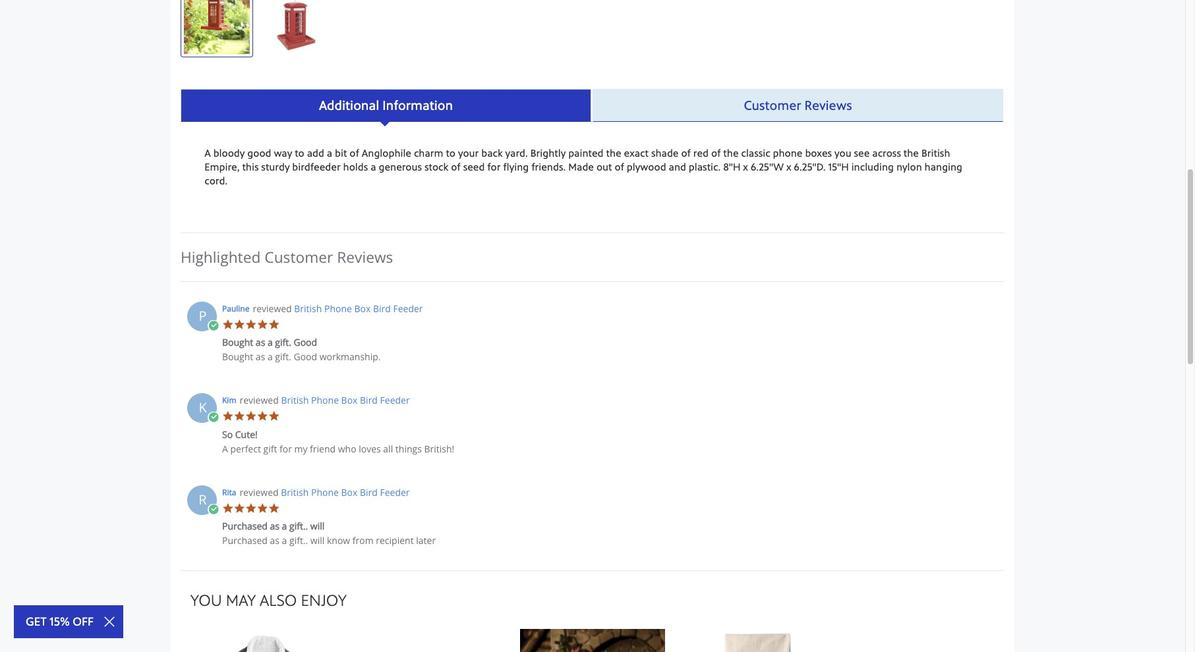 Task type: describe. For each thing, give the bounding box(es) containing it.
know
[[327, 535, 350, 547]]

including
[[851, 161, 894, 173]]

circle checkmark image for p
[[208, 320, 219, 332]]

so cute! a perfect gift for my friend who loves all things british!
[[222, 428, 454, 455]]

rita reviewed british phone box bird feeder
[[222, 486, 410, 499]]

2 gift. from the top
[[275, 351, 291, 363]]

bird for k
[[360, 394, 378, 407]]

box for p
[[354, 303, 371, 315]]

for inside so cute! a perfect gift for my friend who loves all things british!
[[279, 443, 292, 455]]

sturdy
[[261, 161, 290, 173]]

phone for r
[[311, 486, 339, 499]]

alternate image 1 for british phone box bird feeder image
[[263, 0, 329, 54]]

15"h
[[828, 161, 849, 173]]

circle checkmark image for r
[[208, 504, 219, 516]]

bit
[[335, 147, 347, 159]]

and
[[669, 161, 686, 173]]

a right the holds
[[371, 161, 376, 173]]

hanging
[[925, 161, 962, 173]]

british for r
[[281, 486, 309, 499]]

reviewed for k
[[240, 394, 279, 407]]

enjoy
[[301, 591, 347, 611]]

stock
[[424, 161, 448, 173]]

1 good from the top
[[294, 336, 317, 349]]

kim
[[222, 395, 236, 406]]

friend
[[310, 443, 336, 455]]

british phone box bird feeder link for r
[[281, 486, 410, 499]]

reviewed for r
[[240, 486, 279, 499]]

customer reviews
[[744, 97, 852, 113]]

highlighted
[[181, 247, 261, 267]]

for inside a bloody good way to add a bit of anglophile charm to your back yard. brightly painted the exact shade of red of the classic phone boxes you see across the british empire, this sturdy birdfeeder holds a generous stock of seed for flying friends. made out of plywood and plastic. 8"h x 6.25"w x 6.25"d. 15"h including nylon hanging cord.
[[487, 161, 501, 173]]

additional information
[[319, 97, 453, 113]]

a left bit
[[327, 147, 332, 159]]

of right red
[[711, 147, 721, 159]]

customer reviews tab
[[593, 89, 1005, 122]]

purchased as a gift.. will heading
[[222, 520, 325, 536]]

anglophile
[[362, 147, 411, 159]]

phone
[[773, 147, 803, 159]]

all
[[383, 443, 393, 455]]

way
[[274, 147, 292, 159]]

additional
[[319, 97, 379, 113]]

a inside so cute! a perfect gift for my friend who loves all things british!
[[222, 443, 228, 455]]

bought as a gift. good bought as a gift. good workmanship.
[[222, 336, 381, 363]]

things
[[395, 443, 422, 455]]

seed
[[463, 161, 485, 173]]

6.25"d.
[[794, 161, 826, 173]]

3 the from the left
[[904, 147, 919, 159]]

of left red
[[681, 147, 691, 159]]

friends.
[[531, 161, 566, 173]]

yard.
[[505, 147, 528, 159]]

across
[[872, 147, 901, 159]]

nylon
[[896, 161, 922, 173]]

phone for p
[[324, 303, 352, 315]]

k
[[199, 399, 207, 417]]

flying
[[503, 161, 529, 173]]

feeder for r
[[380, 486, 410, 499]]

cord.
[[205, 174, 228, 187]]

additional information link
[[181, 89, 591, 122]]

p
[[199, 307, 207, 325]]

customer inside tab
[[744, 97, 801, 113]]

may
[[226, 591, 256, 611]]

2 good from the top
[[294, 351, 317, 363]]

feeder for p
[[393, 303, 423, 315]]

cute!
[[235, 428, 258, 441]]

phone for k
[[311, 394, 339, 407]]

2 purchased from the top
[[222, 535, 268, 547]]

highlighted customer reviews
[[181, 247, 393, 267]]

loves
[[359, 443, 381, 455]]

feeder for k
[[380, 394, 410, 407]]

tab list containing additional information
[[181, 89, 1005, 122]]

british for p
[[294, 303, 322, 315]]

add
[[307, 147, 324, 159]]

reviews inside tab
[[805, 97, 852, 113]]

bloody
[[213, 147, 245, 159]]

6.25"w
[[751, 161, 784, 173]]

so
[[222, 428, 233, 441]]

out
[[596, 161, 612, 173]]

2 to from the left
[[446, 147, 456, 159]]



Task type: locate. For each thing, give the bounding box(es) containing it.
a
[[327, 147, 332, 159], [371, 161, 376, 173], [268, 336, 273, 349], [268, 351, 273, 363], [282, 520, 287, 533], [282, 535, 287, 547]]

0 vertical spatial gift..
[[289, 520, 308, 533]]

so cute! heading
[[222, 428, 258, 444]]

will left know
[[310, 535, 325, 547]]

later
[[416, 535, 436, 547]]

of right bit
[[350, 147, 359, 159]]

0 horizontal spatial to
[[295, 147, 304, 159]]

2 horizontal spatial the
[[904, 147, 919, 159]]

gift. down pauline reviewed british phone box bird feeder at the top
[[275, 336, 291, 349]]

gift.
[[275, 336, 291, 349], [275, 351, 291, 363]]

2 vertical spatial reviewed
[[240, 486, 279, 499]]

a up kim reviewed british phone box bird feeder
[[268, 351, 273, 363]]

0 vertical spatial reviewed
[[253, 303, 292, 315]]

0 vertical spatial feeder
[[393, 303, 423, 315]]

painted
[[568, 147, 604, 159]]

0 horizontal spatial the
[[606, 147, 621, 159]]

bought as a gift. good heading
[[222, 336, 317, 352]]

a
[[205, 147, 211, 159], [222, 443, 228, 455]]

0 horizontal spatial for
[[279, 443, 292, 455]]

gift.. left know
[[289, 535, 308, 547]]

gift..
[[289, 520, 308, 533], [289, 535, 308, 547]]

purchased
[[222, 520, 268, 533], [222, 535, 268, 547]]

box for k
[[341, 394, 358, 407]]

x right the 8"h
[[743, 161, 748, 173]]

reviewed right "rita"
[[240, 486, 279, 499]]

workmanship.
[[320, 351, 381, 363]]

exact
[[624, 147, 649, 159]]

also
[[260, 591, 297, 611]]

box up workmanship.
[[354, 303, 371, 315]]

british up purchased as a gift.. will 'heading'
[[281, 486, 309, 499]]

1 vertical spatial box
[[341, 394, 358, 407]]

british up bought as a gift. good bought as a gift. good workmanship.
[[294, 303, 322, 315]]

1 vertical spatial phone
[[311, 394, 339, 407]]

additional information tab
[[181, 89, 593, 122]]

1 vertical spatial circle checkmark image
[[208, 412, 219, 424]]

phone up purchased as a gift.. will purchased as a gift.. will know from recipient later
[[311, 486, 339, 499]]

from
[[353, 535, 374, 547]]

phone up workmanship.
[[324, 303, 352, 315]]

reviewed
[[253, 303, 292, 315], [240, 394, 279, 407], [240, 486, 279, 499]]

x
[[743, 161, 748, 173], [786, 161, 791, 173]]

for
[[487, 161, 501, 173], [279, 443, 292, 455]]

1 vertical spatial bought
[[222, 351, 253, 363]]

box down who
[[341, 486, 357, 499]]

feeder
[[393, 303, 423, 315], [380, 394, 410, 407], [380, 486, 410, 499]]

good
[[247, 147, 271, 159]]

1 to from the left
[[295, 147, 304, 159]]

rita
[[222, 487, 236, 498]]

pauline
[[222, 303, 249, 314]]

product image for british phone box bird feeder image
[[184, 0, 250, 54]]

of right out
[[615, 161, 624, 173]]

british phone box bird feeder link for k
[[281, 394, 410, 407]]

perfect
[[230, 443, 261, 455]]

1 horizontal spatial customer
[[744, 97, 801, 113]]

1 vertical spatial reviewed
[[240, 394, 279, 407]]

bird for p
[[373, 303, 391, 315]]

0 vertical spatial customer
[[744, 97, 801, 113]]

1 vertical spatial feeder
[[380, 394, 410, 407]]

british!
[[424, 443, 454, 455]]

circle checkmark image right "p"
[[208, 320, 219, 332]]

1 horizontal spatial x
[[786, 161, 791, 173]]

2 vertical spatial box
[[341, 486, 357, 499]]

red
[[693, 147, 709, 159]]

1 horizontal spatial to
[[446, 147, 456, 159]]

british inside a bloody good way to add a bit of anglophile charm to your back yard. brightly painted the exact shade of red of the classic phone boxes you see across the british empire, this sturdy birdfeeder holds a generous stock of seed for flying friends. made out of plywood and plastic. 8"h x 6.25"w x 6.25"d. 15"h including nylon hanging cord.
[[921, 147, 950, 159]]

british
[[921, 147, 950, 159], [294, 303, 322, 315], [281, 394, 309, 407], [281, 486, 309, 499]]

0 vertical spatial will
[[310, 520, 325, 533]]

reviewed up bought as a gift. good 'heading'
[[253, 303, 292, 315]]

0 vertical spatial purchased
[[222, 520, 268, 533]]

bought down pauline
[[222, 336, 253, 349]]

1 horizontal spatial for
[[487, 161, 501, 173]]

of left seed
[[451, 161, 461, 173]]

the up out
[[606, 147, 621, 159]]

8"h
[[723, 161, 741, 173]]

british phone box bird feeder link
[[294, 303, 423, 315], [281, 394, 410, 407], [281, 486, 410, 499]]

1 vertical spatial will
[[310, 535, 325, 547]]

0 horizontal spatial x
[[743, 161, 748, 173]]

1 gift.. from the top
[[289, 520, 308, 533]]

who
[[338, 443, 356, 455]]

bird for r
[[360, 486, 378, 499]]

will down rita reviewed british phone box bird feeder
[[310, 520, 325, 533]]

star image
[[234, 319, 245, 331], [268, 319, 280, 331], [245, 411, 257, 422], [222, 503, 234, 514], [245, 503, 257, 514], [268, 503, 280, 514]]

customer up pauline reviewed british phone box bird feeder at the top
[[265, 247, 333, 267]]

british up my
[[281, 394, 309, 407]]

to
[[295, 147, 304, 159], [446, 147, 456, 159]]

0 vertical spatial gift.
[[275, 336, 291, 349]]

the
[[606, 147, 621, 159], [723, 147, 739, 159], [904, 147, 919, 159]]

kim reviewed british phone box bird feeder
[[222, 394, 410, 407]]

1 horizontal spatial the
[[723, 147, 739, 159]]

holds
[[343, 161, 368, 173]]

bird down workmanship.
[[360, 394, 378, 407]]

as
[[256, 336, 265, 349], [256, 351, 265, 363], [270, 520, 279, 533], [270, 535, 279, 547]]

1 vertical spatial for
[[279, 443, 292, 455]]

circle checkmark image
[[208, 320, 219, 332], [208, 412, 219, 424], [208, 504, 219, 516]]

charm
[[414, 147, 443, 159]]

1 bought from the top
[[222, 336, 253, 349]]

0 horizontal spatial a
[[205, 147, 211, 159]]

tab list
[[181, 89, 1005, 122]]

british for k
[[281, 394, 309, 407]]

wearable throw image
[[191, 630, 336, 653]]

1 vertical spatial bird
[[360, 394, 378, 407]]

2 circle checkmark image from the top
[[208, 412, 219, 424]]

a inside a bloody good way to add a bit of anglophile charm to your back yard. brightly painted the exact shade of red of the classic phone boxes you see across the british empire, this sturdy birdfeeder holds a generous stock of seed for flying friends. made out of plywood and plastic. 8"h x 6.25"w x 6.25"d. 15"h including nylon hanging cord.
[[205, 147, 211, 159]]

phone up so cute! a perfect gift for my friend who loves all things british!
[[311, 394, 339, 407]]

0 vertical spatial box
[[354, 303, 371, 315]]

r
[[199, 491, 207, 509]]

my
[[294, 443, 308, 455]]

2 x from the left
[[786, 161, 791, 173]]

2 the from the left
[[723, 147, 739, 159]]

1 vertical spatial gift..
[[289, 535, 308, 547]]

customer up phone
[[744, 97, 801, 113]]

pauline reviewed british phone box bird feeder
[[222, 303, 423, 315]]

box up so cute! a perfect gift for my friend who loves all things british!
[[341, 394, 358, 407]]

0 vertical spatial a
[[205, 147, 211, 159]]

reviewed right kim
[[240, 394, 279, 407]]

british phone box bird feeder link up so cute! a perfect gift for my friend who loves all things british!
[[281, 394, 410, 407]]

box
[[354, 303, 371, 315], [341, 394, 358, 407], [341, 486, 357, 499]]

bird
[[373, 303, 391, 315], [360, 394, 378, 407], [360, 486, 378, 499]]

your
[[458, 147, 479, 159]]

1 vertical spatial purchased
[[222, 535, 268, 547]]

1 horizontal spatial a
[[222, 443, 228, 455]]

x down phone
[[786, 161, 791, 173]]

1 purchased from the top
[[222, 520, 268, 533]]

gift. up kim reviewed british phone box bird feeder
[[275, 351, 291, 363]]

the up the 8"h
[[723, 147, 739, 159]]

1 vertical spatial british phone box bird feeder link
[[281, 394, 410, 407]]

for left my
[[279, 443, 292, 455]]

1 circle checkmark image from the top
[[208, 320, 219, 332]]

see
[[854, 147, 870, 159]]

bought
[[222, 336, 253, 349], [222, 351, 253, 363]]

1 vertical spatial good
[[294, 351, 317, 363]]

0 vertical spatial for
[[487, 161, 501, 173]]

gift.. down rita reviewed british phone box bird feeder
[[289, 520, 308, 533]]

good left workmanship.
[[294, 351, 317, 363]]

1 the from the left
[[606, 147, 621, 159]]

brightly
[[530, 147, 566, 159]]

2 bought from the top
[[222, 351, 253, 363]]

0 horizontal spatial customer
[[265, 247, 333, 267]]

classic
[[741, 147, 770, 159]]

0 vertical spatial bought
[[222, 336, 253, 349]]

a bloody good way to add a bit of anglophile charm to your back yard. brightly painted the exact shade of red of the classic phone boxes you see across the british empire, this sturdy birdfeeder holds a generous stock of seed for flying friends. made out of plywood and plastic. 8"h x 6.25"w x 6.25"d. 15"h including nylon hanging cord.
[[205, 147, 962, 187]]

this
[[242, 161, 259, 173]]

good
[[294, 336, 317, 349], [294, 351, 317, 363]]

0 vertical spatial british phone box bird feeder link
[[294, 303, 423, 315]]

3-piece gift set image
[[520, 630, 665, 653]]

plywood
[[627, 161, 666, 173]]

british phone box bird feeder link down who
[[281, 486, 410, 499]]

information
[[383, 97, 453, 113]]

1 vertical spatial customer
[[265, 247, 333, 267]]

british phone box bird feeder link up workmanship.
[[294, 303, 423, 315]]

2 vertical spatial british phone box bird feeder link
[[281, 486, 410, 499]]

purchased as a gift.. will purchased as a gift.. will know from recipient later
[[222, 520, 436, 547]]

0 vertical spatial circle checkmark image
[[208, 320, 219, 332]]

to left add
[[295, 147, 304, 159]]

plastic.
[[689, 161, 721, 173]]

2 will from the top
[[310, 535, 325, 547]]

you
[[835, 147, 851, 159]]

gift
[[263, 443, 277, 455]]

a down pauline reviewed british phone box bird feeder at the top
[[268, 336, 273, 349]]

empire,
[[205, 161, 240, 173]]

birdfeeder
[[292, 161, 341, 173]]

phone
[[324, 303, 352, 315], [311, 394, 339, 407], [311, 486, 339, 499]]

1 vertical spatial reviews
[[337, 247, 393, 267]]

bird down loves at the left of the page
[[360, 486, 378, 499]]

3 circle checkmark image from the top
[[208, 504, 219, 516]]

good down pauline reviewed british phone box bird feeder at the top
[[294, 336, 317, 349]]

2 vertical spatial bird
[[360, 486, 378, 499]]

the up nylon
[[904, 147, 919, 159]]

you
[[191, 591, 222, 611]]

you may also enjoy
[[191, 591, 347, 611]]

circle checkmark image right "r"
[[208, 504, 219, 516]]

british up 'hanging'
[[921, 147, 950, 159]]

of
[[350, 147, 359, 159], [681, 147, 691, 159], [711, 147, 721, 159], [451, 161, 461, 173], [615, 161, 624, 173]]

1 will from the top
[[310, 520, 325, 533]]

0 vertical spatial good
[[294, 336, 317, 349]]

0 vertical spatial bird
[[373, 303, 391, 315]]

1 x from the left
[[743, 161, 748, 173]]

2 vertical spatial feeder
[[380, 486, 410, 499]]

1 vertical spatial gift.
[[275, 351, 291, 363]]

a down so
[[222, 443, 228, 455]]

customer reviews link
[[593, 89, 1003, 122]]

back
[[481, 147, 503, 159]]

recipient
[[376, 535, 414, 547]]

bird up workmanship.
[[373, 303, 391, 315]]

star image
[[222, 319, 234, 331], [245, 319, 257, 331], [257, 319, 268, 331], [222, 411, 234, 422], [234, 411, 245, 422], [257, 411, 268, 422], [268, 411, 280, 422], [234, 503, 245, 514], [257, 503, 268, 514]]

for down back
[[487, 161, 501, 173]]

reviewed for p
[[253, 303, 292, 315]]

bought up kim
[[222, 351, 253, 363]]

a down rita reviewed british phone box bird feeder
[[282, 520, 287, 533]]

generous
[[379, 161, 422, 173]]

1 gift. from the top
[[275, 336, 291, 349]]

0 horizontal spatial reviews
[[337, 247, 393, 267]]

2 vertical spatial phone
[[311, 486, 339, 499]]

will
[[310, 520, 325, 533], [310, 535, 325, 547]]

1 vertical spatial a
[[222, 443, 228, 455]]

circle checkmark image right the k
[[208, 412, 219, 424]]

box for r
[[341, 486, 357, 499]]

0 vertical spatial phone
[[324, 303, 352, 315]]

boxes
[[805, 147, 832, 159]]

1 horizontal spatial reviews
[[805, 97, 852, 113]]

to left your
[[446, 147, 456, 159]]

a up empire,
[[205, 147, 211, 159]]

shade
[[651, 147, 679, 159]]

2 gift.. from the top
[[289, 535, 308, 547]]

circle checkmark image for k
[[208, 412, 219, 424]]

0 vertical spatial reviews
[[805, 97, 852, 113]]

made
[[568, 161, 594, 173]]

a left know
[[282, 535, 287, 547]]

busy kitties tea towels image
[[685, 630, 830, 653]]

2 vertical spatial circle checkmark image
[[208, 504, 219, 516]]

customer
[[744, 97, 801, 113], [265, 247, 333, 267]]

british phone box bird feeder link for p
[[294, 303, 423, 315]]



Task type: vqa. For each thing, say whether or not it's contained in the screenshot.
Recently
no



